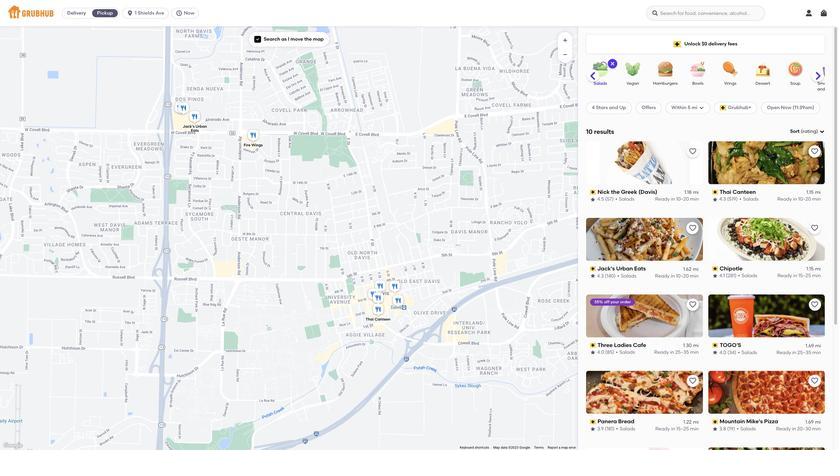 Task type: describe. For each thing, give the bounding box(es) containing it.
pickup
[[97, 10, 113, 16]]

Search for food, convenience, alcohol... search field
[[647, 6, 766, 21]]

sort
[[791, 128, 800, 134]]

smoothies
[[818, 81, 839, 86]]

stars
[[597, 105, 609, 111]]

ready in 25–35 min for togo's
[[777, 350, 822, 355]]

woodstock's pizza davis logo image
[[709, 448, 826, 450]]

save this restaurant button for chipotle
[[809, 222, 822, 234]]

terms link
[[535, 446, 544, 449]]

up
[[620, 105, 627, 111]]

• salads for togo's
[[739, 350, 758, 355]]

save this restaurant button for togo's
[[809, 298, 822, 311]]

panera bread image
[[374, 279, 387, 294]]

togo's
[[720, 342, 742, 348]]

4 stars and up
[[592, 105, 627, 111]]

open
[[768, 105, 781, 111]]

salads for mountain mike's pizza
[[741, 426, 757, 432]]

jack's urban eats logo image
[[587, 218, 703, 261]]

svg image inside main navigation navigation
[[653, 10, 659, 17]]

0 vertical spatial thai
[[720, 189, 732, 195]]

data
[[501, 446, 508, 449]]

mi for jack's urban eats
[[694, 266, 699, 272]]

(181)
[[606, 426, 615, 432]]

mi for nick the greek (davis)
[[694, 190, 699, 195]]

4.3 for thai canteen
[[720, 196, 727, 202]]

in for jack's urban eats
[[672, 273, 676, 279]]

subscription pass image for three ladies cafe
[[591, 343, 597, 348]]

1.62 mi
[[684, 266, 699, 272]]

keyboard
[[460, 446, 474, 449]]

20–30
[[798, 426, 812, 432]]

• for nick the greek (davis)
[[616, 196, 618, 202]]

1.69 for mountain mike's pizza
[[806, 419, 815, 425]]

1 horizontal spatial the
[[612, 189, 620, 195]]

star icon image for jack's urban eats
[[591, 273, 596, 279]]

thai canteen image
[[372, 303, 385, 318]]

4.1 (281)
[[720, 273, 737, 279]]

keyboard shortcuts button
[[460, 445, 490, 450]]

35% off your order
[[595, 299, 632, 304]]

thai canteen inside map region
[[366, 317, 391, 322]]

salads for thai canteen
[[744, 196, 759, 202]]

nick the greek (davis) image
[[372, 291, 385, 306]]

min for three ladies cafe
[[691, 350, 699, 355]]

(11:39am)
[[793, 105, 815, 111]]

nick the greek (davis)
[[598, 189, 658, 195]]

in for chipotle
[[794, 273, 798, 279]]

shields
[[138, 10, 155, 16]]

(281)
[[727, 273, 737, 279]]

save this restaurant image for thai canteen
[[811, 147, 820, 156]]

star icon image for panera bread
[[591, 426, 596, 432]]

mike's
[[747, 418, 764, 425]]

dessert
[[756, 81, 771, 86]]

1 shields ave
[[135, 10, 164, 16]]

panera bread
[[598, 418, 635, 425]]

15–25 for panera bread
[[677, 426, 690, 432]]

10–20 for jack's urban eats
[[677, 273, 690, 279]]

delivery
[[67, 10, 86, 16]]

ready for nick the greek (davis)
[[656, 196, 671, 202]]

(34)
[[728, 350, 737, 355]]

mountain mike's pizza logo image
[[709, 371, 826, 414]]

1.22
[[684, 419, 692, 425]]

within 5 mi
[[672, 105, 698, 111]]

urban inside jack's urban eats
[[196, 124, 207, 129]]

save this restaurant image for togo's
[[811, 301, 820, 309]]

open now (11:39am)
[[768, 105, 815, 111]]

fees
[[729, 41, 738, 47]]

5
[[688, 105, 691, 111]]

4.3 (140)
[[598, 273, 616, 279]]

4.3 for jack's urban eats
[[598, 273, 605, 279]]

star icon image for nick the greek (davis)
[[591, 197, 596, 202]]

thai canteen logo image
[[709, 141, 826, 184]]

1 horizontal spatial urban
[[617, 265, 634, 272]]

star icon image for mountain mike's pizza
[[713, 426, 718, 432]]

now button
[[171, 8, 202, 19]]

star icon image for thai canteen
[[713, 197, 718, 202]]

min for mountain mike's pizza
[[813, 426, 822, 432]]

mi for chipotle
[[816, 266, 822, 272]]

1.22 mi
[[684, 419, 699, 425]]

salads for nick the greek (davis)
[[620, 196, 635, 202]]

• salads for three ladies cafe
[[617, 350, 636, 355]]

• salads for panera bread
[[617, 426, 636, 432]]

ladies
[[615, 342, 632, 348]]

subscription pass image for panera bread
[[591, 420, 597, 424]]

map
[[494, 446, 500, 449]]

fire wings image
[[247, 128, 260, 143]]

save this restaurant image for nick the greek (davis)
[[689, 147, 697, 156]]

4.1
[[720, 273, 726, 279]]

panera
[[598, 418, 618, 425]]

smoothies and juices image
[[817, 62, 839, 77]]

star icon image for chipotle
[[713, 273, 718, 279]]

mountain mike's pizza image
[[173, 101, 187, 116]]

salads for three ladies cafe
[[620, 350, 636, 355]]

pickup button
[[91, 8, 119, 19]]

vegan image
[[622, 62, 645, 77]]

1.15 mi for thai canteen
[[807, 190, 822, 195]]

in for panera bread
[[672, 426, 676, 432]]

off
[[605, 299, 610, 304]]

subscription pass image for nick the greek (davis)
[[591, 190, 597, 195]]

(19)
[[728, 426, 736, 432]]

4.5 (57)
[[598, 196, 614, 202]]

ready in 15–25 min for chipotle
[[778, 273, 822, 279]]

4
[[592, 105, 595, 111]]

0 vertical spatial wings
[[725, 81, 737, 86]]

save this restaurant button for panera bread
[[687, 375, 699, 387]]

1
[[135, 10, 137, 16]]

25–35 for three ladies cafe
[[676, 350, 690, 355]]

ready for thai canteen
[[778, 196, 793, 202]]

10 results
[[587, 128, 615, 135]]

save this restaurant button for jack's urban eats
[[687, 222, 699, 234]]

canteen inside map region
[[375, 317, 391, 322]]

your
[[611, 299, 620, 304]]

• for three ladies cafe
[[617, 350, 618, 355]]

15–25 for chipotle
[[799, 273, 812, 279]]

shortcuts
[[475, 446, 490, 449]]

none field containing sort
[[791, 128, 826, 135]]

subscription pass image for togo's
[[713, 343, 719, 348]]

25–35 for togo's
[[798, 350, 812, 355]]

10–20 for nick the greek (davis)
[[677, 196, 690, 202]]

3.8 (19)
[[720, 426, 736, 432]]

save this restaurant image for jack's urban eats
[[689, 224, 697, 232]]

• for panera bread
[[617, 426, 619, 432]]

within
[[672, 105, 687, 111]]

$0
[[702, 41, 708, 47]]

chipotle logo image
[[709, 218, 826, 261]]

salads for togo's
[[742, 350, 758, 355]]

salads down salads image
[[594, 81, 608, 86]]

keyboard shortcuts
[[460, 446, 490, 449]]

©2023
[[509, 446, 519, 449]]

search
[[264, 36, 280, 42]]

4.0 for togo's
[[720, 350, 727, 355]]

• salads for thai canteen
[[740, 196, 759, 202]]

3.9
[[598, 426, 604, 432]]

plus icon image
[[562, 37, 569, 44]]

rating
[[803, 128, 817, 134]]

three
[[598, 342, 613, 348]]

star icon image for togo's
[[713, 350, 718, 355]]

(140)
[[606, 273, 616, 279]]

hamburgers
[[654, 81, 678, 86]]

1 vertical spatial jack's urban eats
[[598, 265, 647, 272]]

search as i move the map
[[264, 36, 324, 42]]

terms
[[535, 446, 544, 449]]

35%
[[595, 299, 604, 304]]

1.69 for togo's
[[806, 343, 815, 348]]

mi for mountain mike's pizza
[[816, 419, 822, 425]]

woodstock's pizza davis image
[[388, 280, 402, 295]]

main navigation navigation
[[0, 0, 839, 26]]

sort ( rating )
[[791, 128, 819, 134]]

1.15 for chipotle
[[807, 266, 815, 272]]

1.69 mi for togo's
[[806, 343, 822, 348]]

salads for chipotle
[[742, 273, 758, 279]]

save this restaurant button for mountain mike's pizza
[[809, 375, 822, 387]]

4.0 (34)
[[720, 350, 737, 355]]

(davis)
[[639, 189, 658, 195]]

mountain mike's pizza
[[720, 418, 779, 425]]

subscription pass image for jack's urban eats
[[591, 266, 597, 271]]

mi for togo's
[[816, 343, 822, 348]]

mountain
[[720, 418, 746, 425]]

1.30 mi
[[684, 343, 699, 348]]

4.3 (519)
[[720, 196, 739, 202]]

• for chipotle
[[739, 273, 741, 279]]

• salads for mountain mike's pizza
[[738, 426, 757, 432]]



Task type: locate. For each thing, give the bounding box(es) containing it.
1 4.0 from the left
[[598, 350, 605, 355]]

canteen
[[733, 189, 757, 195], [375, 317, 391, 322]]

1 vertical spatial urban
[[617, 265, 634, 272]]

min for chipotle
[[813, 273, 822, 279]]

0 horizontal spatial and
[[610, 105, 619, 111]]

0 vertical spatial eats
[[191, 128, 199, 133]]

save this restaurant image for chipotle
[[811, 224, 820, 232]]

• right (85)
[[617, 350, 618, 355]]

eats
[[191, 128, 199, 133], [635, 265, 647, 272]]

now right open
[[782, 105, 792, 111]]

1 horizontal spatial eats
[[635, 265, 647, 272]]

eats inside map region
[[191, 128, 199, 133]]

thai canteen
[[720, 189, 757, 195], [366, 317, 391, 322]]

10–20
[[677, 196, 690, 202], [799, 196, 812, 202], [677, 273, 690, 279]]

save this restaurant button for thai canteen
[[809, 145, 822, 158]]

thai
[[720, 189, 732, 195], [366, 317, 374, 322]]

min for togo's
[[813, 350, 822, 355]]

1 horizontal spatial now
[[782, 105, 792, 111]]

1 vertical spatial and
[[610, 105, 619, 111]]

ready in 10–20 min for nick the greek (davis)
[[656, 196, 699, 202]]

1 vertical spatial wings
[[251, 143, 263, 147]]

0 vertical spatial save this restaurant image
[[689, 224, 697, 232]]

in for togo's
[[793, 350, 797, 355]]

0 horizontal spatial ready in 25–35 min
[[655, 350, 699, 355]]

salads right (281)
[[742, 273, 758, 279]]

salads right "(34)" on the right of page
[[742, 350, 758, 355]]

fire wings  logo image
[[587, 448, 703, 450]]

2 25–35 from the left
[[798, 350, 812, 355]]

0 vertical spatial and
[[818, 87, 826, 92]]

nick the greek (davis) logo image
[[587, 141, 703, 184]]

ave
[[156, 10, 164, 16]]

1.15 mi
[[807, 190, 822, 195], [807, 266, 822, 272]]

three ladies cafe logo image
[[587, 294, 703, 337]]

min for panera bread
[[691, 426, 699, 432]]

wings right fire
[[251, 143, 263, 147]]

map right the move
[[313, 36, 324, 42]]

4.5
[[598, 196, 605, 202]]

min for thai canteen
[[813, 196, 822, 202]]

jack's urban eats image
[[188, 110, 202, 125]]

subscription pass image for chipotle
[[713, 266, 719, 271]]

1 horizontal spatial map
[[562, 446, 569, 449]]

greek
[[622, 189, 638, 195]]

and inside smoothies and juices
[[818, 87, 826, 92]]

1 vertical spatial 1.69
[[806, 419, 815, 425]]

1.18 mi
[[685, 190, 699, 195]]

• salads for jack's urban eats
[[618, 273, 637, 279]]

now
[[184, 10, 195, 16], [782, 105, 792, 111]]

star icon image
[[591, 197, 596, 202], [713, 197, 718, 202], [591, 273, 596, 279], [713, 273, 718, 279], [591, 350, 596, 355], [713, 350, 718, 355], [591, 426, 596, 432], [713, 426, 718, 432]]

grubhub plus flag logo image left unlock
[[674, 41, 682, 47]]

• salads down ladies
[[617, 350, 636, 355]]

• salads down the bread
[[617, 426, 636, 432]]

1.69 mi for mountain mike's pizza
[[806, 419, 822, 425]]

0 horizontal spatial thai
[[366, 317, 374, 322]]

unlock
[[685, 41, 701, 47]]

4.0 for three ladies cafe
[[598, 350, 605, 355]]

ready in 15–25 min for panera bread
[[656, 426, 699, 432]]

ready for mountain mike's pizza
[[777, 426, 792, 432]]

1 vertical spatial 1.15
[[807, 266, 815, 272]]

1 vertical spatial now
[[782, 105, 792, 111]]

1 vertical spatial eats
[[635, 265, 647, 272]]

mi for thai canteen
[[816, 190, 822, 195]]

ready in 25–35 min for three ladies cafe
[[655, 350, 699, 355]]

1 horizontal spatial svg image
[[653, 10, 659, 17]]

subscription pass image left chipotle
[[713, 266, 719, 271]]

0 vertical spatial canteen
[[733, 189, 757, 195]]

nick
[[598, 189, 610, 195]]

panera bread logo image
[[587, 371, 703, 414]]

• salads right (140)
[[618, 273, 637, 279]]

in for mountain mike's pizza
[[793, 426, 797, 432]]

1 1.15 mi from the top
[[807, 190, 822, 195]]

1 vertical spatial grubhub plus flag logo image
[[720, 105, 727, 111]]

subscription pass image left mountain
[[713, 420, 719, 424]]

2 ready in 25–35 min from the left
[[777, 350, 822, 355]]

0 horizontal spatial canteen
[[375, 317, 391, 322]]

1 vertical spatial 4.3
[[598, 273, 605, 279]]

error
[[569, 446, 577, 449]]

ready in 25–35 min
[[655, 350, 699, 355], [777, 350, 822, 355]]

0 horizontal spatial urban
[[196, 124, 207, 129]]

grubhub plus flag logo image for unlock $0 delivery fees
[[674, 41, 682, 47]]

1 horizontal spatial 25–35
[[798, 350, 812, 355]]

pizza
[[765, 418, 779, 425]]

cafe
[[634, 342, 647, 348]]

star icon image left 4.0 (85)
[[591, 350, 596, 355]]

star icon image left 4.3 (140)
[[591, 273, 596, 279]]

in
[[672, 196, 676, 202], [794, 196, 798, 202], [672, 273, 676, 279], [794, 273, 798, 279], [671, 350, 675, 355], [793, 350, 797, 355], [672, 426, 676, 432], [793, 426, 797, 432]]

salads right (140)
[[622, 273, 637, 279]]

2 1.69 from the top
[[806, 419, 815, 425]]

1.69
[[806, 343, 815, 348], [806, 419, 815, 425]]

mi for three ladies cafe
[[694, 343, 699, 348]]

1 horizontal spatial and
[[818, 87, 826, 92]]

eats down jack's urban eats logo
[[635, 265, 647, 272]]

1 vertical spatial svg image
[[610, 61, 616, 66]]

1 vertical spatial thai
[[366, 317, 374, 322]]

• right (19)
[[738, 426, 739, 432]]

save this restaurant image for mountain mike's pizza
[[811, 377, 820, 385]]

grubhub+
[[729, 105, 752, 111]]

ready for chipotle
[[778, 273, 793, 279]]

salads for jack's urban eats
[[622, 273, 637, 279]]

0 vertical spatial map
[[313, 36, 324, 42]]

0 horizontal spatial svg image
[[610, 61, 616, 66]]

1 horizontal spatial thai canteen
[[720, 189, 757, 195]]

•
[[616, 196, 618, 202], [740, 196, 742, 202], [618, 273, 620, 279], [739, 273, 741, 279], [617, 350, 618, 355], [739, 350, 740, 355], [617, 426, 619, 432], [738, 426, 739, 432]]

2 1.15 mi from the top
[[807, 266, 822, 272]]

svg image
[[653, 10, 659, 17], [610, 61, 616, 66]]

0 vertical spatial the
[[305, 36, 312, 42]]

0 horizontal spatial 25–35
[[676, 350, 690, 355]]

minus icon image
[[562, 51, 569, 58]]

thai inside map region
[[366, 317, 374, 322]]

salads down ladies
[[620, 350, 636, 355]]

• right (140)
[[618, 273, 620, 279]]

chipotle image
[[367, 287, 380, 302]]

4.3 left (519)
[[720, 196, 727, 202]]

)
[[817, 128, 819, 134]]

thai canteen up (519)
[[720, 189, 757, 195]]

map
[[313, 36, 324, 42], [562, 446, 569, 449]]

order
[[621, 299, 632, 304]]

in for thai canteen
[[794, 196, 798, 202]]

1 horizontal spatial wings
[[725, 81, 737, 86]]

togo's image
[[177, 101, 190, 116]]

star icon image left 4.0 (34)
[[713, 350, 718, 355]]

salads right (519)
[[744, 196, 759, 202]]

0 vertical spatial now
[[184, 10, 195, 16]]

map region
[[0, 0, 651, 450]]

1 vertical spatial the
[[612, 189, 620, 195]]

svg image inside 1 shields ave button
[[127, 10, 134, 17]]

1.62
[[684, 266, 692, 272]]

in for three ladies cafe
[[671, 350, 675, 355]]

svg image inside now button
[[176, 10, 183, 17]]

wings inside map region
[[251, 143, 263, 147]]

now inside button
[[184, 10, 195, 16]]

star icon image left '4.3 (519)'
[[713, 197, 718, 202]]

eats down jack's urban eats icon
[[191, 128, 199, 133]]

0 horizontal spatial the
[[305, 36, 312, 42]]

juices
[[827, 87, 839, 92]]

1 horizontal spatial 4.0
[[720, 350, 727, 355]]

1 horizontal spatial ready in 15–25 min
[[778, 273, 822, 279]]

• salads right (519)
[[740, 196, 759, 202]]

and
[[818, 87, 826, 92], [610, 105, 619, 111]]

1 horizontal spatial jack's urban eats
[[598, 265, 647, 272]]

10–20 for thai canteen
[[799, 196, 812, 202]]

1.18
[[685, 190, 692, 195]]

canteen up (519)
[[733, 189, 757, 195]]

1 25–35 from the left
[[676, 350, 690, 355]]

save this restaurant image
[[689, 147, 697, 156], [811, 147, 820, 156], [811, 224, 820, 232], [689, 301, 697, 309], [689, 377, 697, 385]]

0 horizontal spatial map
[[313, 36, 324, 42]]

1 horizontal spatial jack's
[[598, 265, 616, 272]]

three ladies cafe image
[[392, 294, 405, 309]]

0 horizontal spatial ready in 15–25 min
[[656, 426, 699, 432]]

the up the (57)
[[612, 189, 620, 195]]

wings down wings image
[[725, 81, 737, 86]]

• salads down the mountain mike's pizza
[[738, 426, 757, 432]]

0 vertical spatial thai canteen
[[720, 189, 757, 195]]

1.15 for thai canteen
[[807, 190, 815, 195]]

ready in 10–20 min for jack's urban eats
[[656, 273, 699, 279]]

report a map error link
[[548, 446, 577, 449]]

• right the '(181)'
[[617, 426, 619, 432]]

0 vertical spatial 4.3
[[720, 196, 727, 202]]

subscription pass image for thai canteen
[[713, 190, 719, 195]]

(57)
[[606, 196, 614, 202]]

thai up '4.3 (519)'
[[720, 189, 732, 195]]

0 horizontal spatial jack's urban eats
[[183, 124, 207, 133]]

star icon image left the 3.8
[[713, 426, 718, 432]]

thai canteen down the "nick the greek (davis)" icon
[[366, 317, 391, 322]]

fire
[[244, 143, 251, 147]]

subscription pass image for mountain mike's pizza
[[713, 420, 719, 424]]

in for nick the greek (davis)
[[672, 196, 676, 202]]

• right (281)
[[739, 273, 741, 279]]

0 vertical spatial svg image
[[653, 10, 659, 17]]

move
[[291, 36, 303, 42]]

0 vertical spatial jack's
[[183, 124, 195, 129]]

10
[[587, 128, 593, 135]]

ready
[[656, 196, 671, 202], [778, 196, 793, 202], [656, 273, 671, 279], [778, 273, 793, 279], [655, 350, 670, 355], [777, 350, 792, 355], [656, 426, 671, 432], [777, 426, 792, 432]]

1 horizontal spatial 15–25
[[799, 273, 812, 279]]

1 vertical spatial jack's
[[598, 265, 616, 272]]

i
[[288, 36, 290, 42]]

1 vertical spatial ready in 15–25 min
[[656, 426, 699, 432]]

0 horizontal spatial jack's
[[183, 124, 195, 129]]

1 horizontal spatial canteen
[[733, 189, 757, 195]]

map right a
[[562, 446, 569, 449]]

1.30
[[684, 343, 692, 348]]

0 vertical spatial urban
[[196, 124, 207, 129]]

4.3
[[720, 196, 727, 202], [598, 273, 605, 279]]

1 1.69 from the top
[[806, 343, 815, 348]]

2 1.15 from the top
[[807, 266, 815, 272]]

1 horizontal spatial grubhub plus flag logo image
[[720, 105, 727, 111]]

0 vertical spatial jack's urban eats
[[183, 124, 207, 133]]

star icon image left 4.1
[[713, 273, 718, 279]]

report
[[548, 446, 558, 449]]

mi for panera bread
[[694, 419, 699, 425]]

thai down the "nick the greek (davis)" icon
[[366, 317, 374, 322]]

jack's down togo's image
[[183, 124, 195, 129]]

subscription pass image
[[713, 266, 719, 271], [591, 343, 597, 348], [713, 343, 719, 348]]

1 vertical spatial canteen
[[375, 317, 391, 322]]

unlock $0 delivery fees
[[685, 41, 738, 47]]

0 vertical spatial 1.69
[[806, 343, 815, 348]]

2 4.0 from the left
[[720, 350, 727, 355]]

4.0 left "(34)" on the right of page
[[720, 350, 727, 355]]

salads down the mountain mike's pizza
[[741, 426, 757, 432]]

1 horizontal spatial ready in 25–35 min
[[777, 350, 822, 355]]

hamburgers image
[[654, 62, 678, 77]]

three ladies cafe
[[598, 342, 647, 348]]

• right the (57)
[[616, 196, 618, 202]]

0 vertical spatial grubhub plus flag logo image
[[674, 41, 682, 47]]

subscription pass image left nick
[[591, 190, 597, 195]]

subscription pass image
[[591, 190, 597, 195], [713, 190, 719, 195], [591, 266, 597, 271], [591, 420, 597, 424], [713, 420, 719, 424]]

(
[[802, 128, 803, 134]]

grubhub plus flag logo image
[[674, 41, 682, 47], [720, 105, 727, 111]]

subscription pass image left three
[[591, 343, 597, 348]]

ready in 10–20 min for thai canteen
[[778, 196, 822, 202]]

(519)
[[728, 196, 739, 202]]

now right 'ave'
[[184, 10, 195, 16]]

0 horizontal spatial 4.0
[[598, 350, 605, 355]]

wings image
[[719, 62, 743, 77]]

0 vertical spatial ready in 15–25 min
[[778, 273, 822, 279]]

svg image
[[806, 9, 814, 17], [821, 9, 829, 17], [127, 10, 134, 17], [176, 10, 183, 17], [256, 37, 260, 41], [699, 105, 705, 111], [820, 129, 826, 134]]

star icon image for three ladies cafe
[[591, 350, 596, 355]]

1 vertical spatial 15–25
[[677, 426, 690, 432]]

1 vertical spatial 1.15 mi
[[807, 266, 822, 272]]

jack's up 4.3 (140)
[[598, 265, 616, 272]]

ready for panera bread
[[656, 426, 671, 432]]

fire wings
[[244, 143, 263, 147]]

jack's urban eats inside map region
[[183, 124, 207, 133]]

0 horizontal spatial grubhub plus flag logo image
[[674, 41, 682, 47]]

jack's urban eats down togo's image
[[183, 124, 207, 133]]

min for jack's urban eats
[[691, 273, 699, 279]]

4.0
[[598, 350, 605, 355], [720, 350, 727, 355]]

subscription pass image right 1.18 mi
[[713, 190, 719, 195]]

jack's urban eats up (140)
[[598, 265, 647, 272]]

ready in 10–20 min
[[656, 196, 699, 202], [778, 196, 822, 202], [656, 273, 699, 279]]

offers
[[642, 105, 657, 111]]

4.0 down three
[[598, 350, 605, 355]]

star icon image left 4.5
[[591, 197, 596, 202]]

2 vertical spatial save this restaurant image
[[811, 377, 820, 385]]

• right "(34)" on the right of page
[[739, 350, 740, 355]]

bowls
[[693, 81, 704, 86]]

0 horizontal spatial 15–25
[[677, 426, 690, 432]]

1.15
[[807, 190, 815, 195], [807, 266, 815, 272]]

subscription pass image left togo's
[[713, 343, 719, 348]]

vegan
[[627, 81, 640, 86]]

• salads down nick the greek (davis)
[[616, 196, 635, 202]]

4.3 left (140)
[[598, 273, 605, 279]]

min
[[691, 196, 699, 202], [813, 196, 822, 202], [691, 273, 699, 279], [813, 273, 822, 279], [691, 350, 699, 355], [813, 350, 822, 355], [691, 426, 699, 432], [813, 426, 822, 432]]

star icon image left 3.9
[[591, 426, 596, 432]]

1 horizontal spatial 4.3
[[720, 196, 727, 202]]

2 1.69 mi from the top
[[806, 419, 822, 425]]

• salads right "(34)" on the right of page
[[739, 350, 758, 355]]

• for togo's
[[739, 350, 740, 355]]

as
[[282, 36, 287, 42]]

dessert image
[[752, 62, 776, 77]]

canteen down the "nick the greek (davis)" icon
[[375, 317, 391, 322]]

• salads for chipotle
[[739, 273, 758, 279]]

0 horizontal spatial 4.3
[[598, 273, 605, 279]]

• for thai canteen
[[740, 196, 742, 202]]

salads down the bread
[[620, 426, 636, 432]]

0 vertical spatial 15–25
[[799, 273, 812, 279]]

0 horizontal spatial thai canteen
[[366, 317, 391, 322]]

min for nick the greek (davis)
[[691, 196, 699, 202]]

subscription pass image left panera
[[591, 420, 597, 424]]

1 vertical spatial thai canteen
[[366, 317, 391, 322]]

jack's urban eats
[[183, 124, 207, 133], [598, 265, 647, 272]]

4.0 (85)
[[598, 350, 615, 355]]

0 horizontal spatial eats
[[191, 128, 199, 133]]

google image
[[2, 441, 24, 450]]

None field
[[791, 128, 826, 135]]

3.9 (181)
[[598, 426, 615, 432]]

15–25
[[799, 273, 812, 279], [677, 426, 690, 432]]

ready for three ladies cafe
[[655, 350, 670, 355]]

chipotle
[[720, 265, 743, 272]]

• for jack's urban eats
[[618, 273, 620, 279]]

• salads right (281)
[[739, 273, 758, 279]]

1 vertical spatial map
[[562, 446, 569, 449]]

1 horizontal spatial thai
[[720, 189, 732, 195]]

ready in 15–25 min
[[778, 273, 822, 279], [656, 426, 699, 432]]

• right (519)
[[740, 196, 742, 202]]

delivery button
[[62, 8, 91, 19]]

report a map error
[[548, 446, 577, 449]]

and left up
[[610, 105, 619, 111]]

grubhub plus flag logo image left grubhub+
[[720, 105, 727, 111]]

1 1.69 mi from the top
[[806, 343, 822, 348]]

subscription pass image up 35%
[[591, 266, 597, 271]]

(85)
[[606, 350, 615, 355]]

save this restaurant image
[[689, 224, 697, 232], [811, 301, 820, 309], [811, 377, 820, 385]]

soup image
[[784, 62, 808, 77]]

salads for panera bread
[[620, 426, 636, 432]]

delivery
[[709, 41, 727, 47]]

the right the move
[[305, 36, 312, 42]]

results
[[595, 128, 615, 135]]

soup
[[791, 81, 801, 86]]

1 ready in 25–35 min from the left
[[655, 350, 699, 355]]

ready for jack's urban eats
[[656, 273, 671, 279]]

0 vertical spatial 1.15
[[807, 190, 815, 195]]

0 vertical spatial 1.69 mi
[[806, 343, 822, 348]]

jack's inside map region
[[183, 124, 195, 129]]

save this restaurant image for panera bread
[[689, 377, 697, 385]]

0 vertical spatial 1.15 mi
[[807, 190, 822, 195]]

salads image
[[589, 62, 613, 77]]

grubhub plus flag logo image for grubhub+
[[720, 105, 727, 111]]

save this restaurant button
[[687, 145, 699, 158], [809, 145, 822, 158], [687, 222, 699, 234], [809, 222, 822, 234], [687, 298, 699, 311], [809, 298, 822, 311], [687, 375, 699, 387], [809, 375, 822, 387]]

1 vertical spatial 1.69 mi
[[806, 419, 822, 425]]

0 horizontal spatial now
[[184, 10, 195, 16]]

bowls image
[[687, 62, 710, 77]]

• salads for nick the greek (davis)
[[616, 196, 635, 202]]

1.15 mi for chipotle
[[807, 266, 822, 272]]

1 1.15 from the top
[[807, 190, 815, 195]]

1.69 mi
[[806, 343, 822, 348], [806, 419, 822, 425]]

togo's logo image
[[709, 294, 826, 337]]

save this restaurant button for nick the greek (davis)
[[687, 145, 699, 158]]

a
[[559, 446, 561, 449]]

salads down nick the greek (davis)
[[620, 196, 635, 202]]

0 horizontal spatial wings
[[251, 143, 263, 147]]

1 vertical spatial save this restaurant image
[[811, 301, 820, 309]]

and down smoothies
[[818, 87, 826, 92]]



Task type: vqa. For each thing, say whether or not it's contained in the screenshot.
Eats within the the Map REGION
yes



